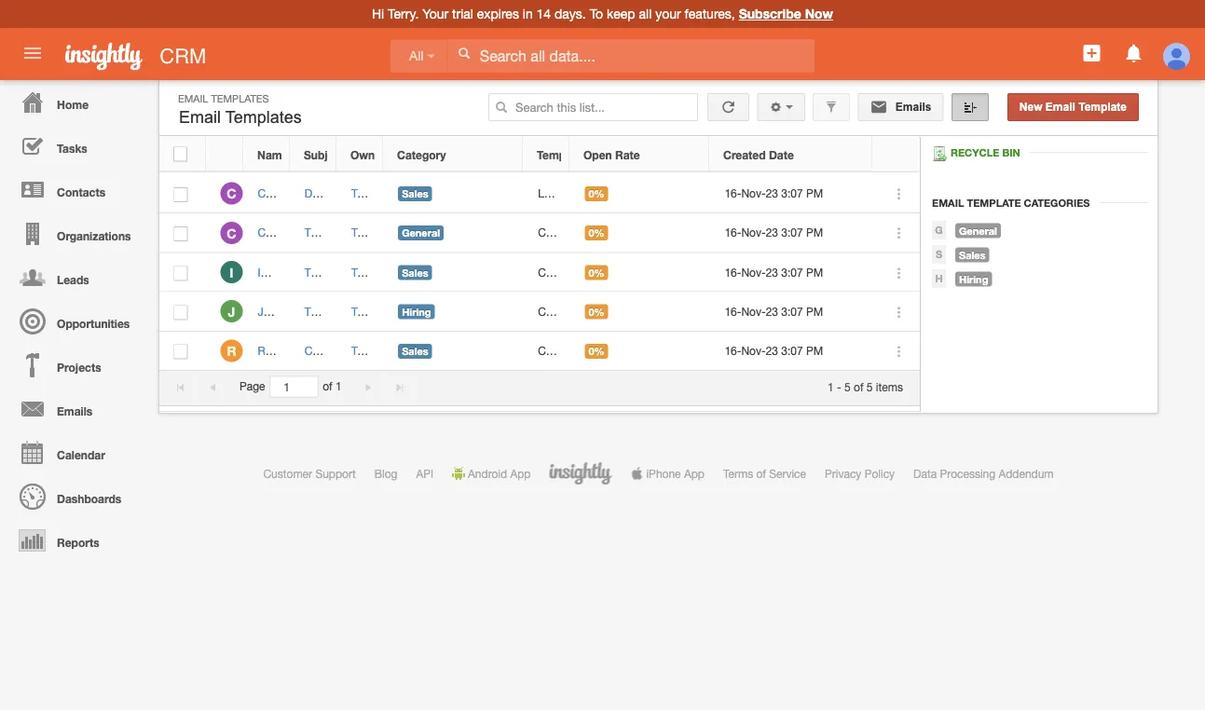 Task type: locate. For each thing, give the bounding box(es) containing it.
for left applying...
[[344, 305, 357, 318]]

3 terry turtle sales from the top
[[351, 344, 429, 357]]

2 terry from the top
[[351, 226, 376, 239]]

16-nov-23 3:07 pm for thanks for applying...
[[725, 305, 823, 318]]

16- inside r row
[[725, 344, 742, 357]]

emails link down projects
[[5, 387, 149, 431]]

you right can
[[328, 344, 346, 357]]

0% cell for can you point me to the right person?
[[571, 332, 710, 371]]

3 terry from the top
[[351, 266, 376, 279]]

0% up i row
[[589, 227, 605, 239]]

2 thanks from the top
[[305, 266, 341, 279]]

pm inside j row
[[806, 305, 823, 318]]

1 c link from the top
[[220, 182, 243, 205]]

leads link
[[5, 255, 149, 299]]

0 vertical spatial for
[[344, 226, 357, 239]]

contact for i
[[538, 266, 578, 279]]

2 pm from the top
[[806, 226, 823, 239]]

16- for thanks for contacting us.
[[725, 266, 742, 279]]

created date
[[723, 148, 794, 161]]

thanks inside "c" row
[[305, 226, 341, 239]]

app
[[510, 467, 531, 480], [684, 467, 705, 480]]

0% up j row
[[589, 267, 605, 279]]

thanks for applying... link
[[305, 305, 412, 318]]

5 turtle from the top
[[379, 344, 406, 357]]

0% for thanks for contacting us.
[[589, 267, 605, 279]]

1
[[336, 380, 342, 393], [828, 380, 834, 393]]

terry turtle sales
[[351, 187, 429, 200], [351, 266, 429, 279], [351, 344, 429, 357]]

3:07 inside j row
[[782, 305, 803, 318]]

general inside terry turtle general
[[402, 227, 440, 239]]

4 23 from the top
[[766, 305, 778, 318]]

2 horizontal spatial of
[[854, 380, 864, 393]]

0 horizontal spatial hiring
[[402, 306, 431, 318]]

addendum
[[999, 467, 1054, 480]]

0% down j row
[[589, 345, 605, 357]]

0% inside j row
[[589, 306, 605, 318]]

1 vertical spatial hiring
[[402, 306, 431, 318]]

pm inside i row
[[806, 266, 823, 279]]

0 horizontal spatial emails link
[[5, 387, 149, 431]]

terry inside i row
[[351, 266, 376, 279]]

1 horizontal spatial 1
[[828, 380, 834, 393]]

bin
[[1003, 147, 1020, 159]]

row group
[[159, 174, 920, 371]]

new email template link
[[1008, 93, 1139, 121]]

nov- for thanks for contacting us.
[[742, 266, 766, 279]]

2 23 from the top
[[766, 226, 778, 239]]

hi terry. your trial expires in 14 days. to keep all your features, subscribe now
[[372, 6, 833, 21]]

1 vertical spatial to
[[396, 344, 406, 357]]

turtle left the
[[379, 344, 406, 357]]

to right 'me' at left
[[396, 344, 406, 357]]

0% inside r row
[[589, 345, 605, 357]]

support
[[315, 467, 356, 480]]

sales right 'me' at left
[[402, 345, 429, 357]]

0 horizontal spatial app
[[510, 467, 531, 480]]

projects link
[[5, 343, 149, 387]]

tasks link
[[5, 124, 149, 168]]

2 nov- from the top
[[742, 226, 766, 239]]

5 right -
[[845, 380, 851, 393]]

app for iphone app
[[684, 467, 705, 480]]

3:07 for thanks for applying...
[[782, 305, 803, 318]]

16-nov-23 3:07 pm cell for thanks for contacting us.
[[710, 253, 873, 292]]

0% inside i row
[[589, 267, 605, 279]]

emails
[[893, 101, 932, 113], [57, 405, 93, 418]]

2 16-nov-23 3:07 pm cell from the top
[[710, 214, 873, 253]]

23
[[766, 187, 778, 200], [766, 226, 778, 239], [766, 266, 778, 279], [766, 305, 778, 318], [766, 344, 778, 357]]

3:07 for thanks for connecting
[[782, 226, 803, 239]]

23 inside j row
[[766, 305, 778, 318]]

terry turtle link inside r row
[[351, 344, 406, 357]]

4 terry from the top
[[351, 305, 376, 318]]

contact cell for c
[[524, 214, 578, 253]]

contact inside i row
[[538, 266, 578, 279]]

4 terry turtle link from the top
[[351, 305, 406, 318]]

c row down open
[[159, 174, 920, 214]]

pm
[[806, 187, 823, 200], [806, 226, 823, 239], [806, 266, 823, 279], [806, 305, 823, 318], [806, 344, 823, 357]]

2 vertical spatial sales cell
[[384, 332, 524, 371]]

0% down open
[[589, 188, 605, 200]]

3 for from the top
[[344, 305, 357, 318]]

5 terry from the top
[[351, 344, 376, 357]]

nov- for thanks for applying...
[[742, 305, 766, 318]]

point
[[349, 344, 375, 357]]

c link for contact info
[[220, 222, 243, 244]]

c left cold
[[227, 186, 236, 201]]

terry turtle link up 'me' at left
[[351, 305, 406, 318]]

terry turtle sales inside i row
[[351, 266, 429, 279]]

contact left info
[[258, 226, 297, 239]]

turtle for r
[[379, 344, 406, 357]]

api
[[416, 467, 434, 480]]

1 horizontal spatial general
[[959, 225, 997, 237]]

1 16-nov-23 3:07 pm cell from the top
[[710, 174, 873, 214]]

row
[[159, 137, 919, 172]]

2 terry turtle link from the top
[[351, 226, 406, 239]]

0 vertical spatial to
[[395, 187, 405, 200]]

16- inside i row
[[725, 266, 742, 279]]

1 horizontal spatial 5
[[867, 380, 873, 393]]

nov- for can you point me to the right person?
[[742, 344, 766, 357]]

2 vertical spatial for
[[344, 305, 357, 318]]

16-nov-23 3:07 pm inside j row
[[725, 305, 823, 318]]

turtle inside r row
[[379, 344, 406, 357]]

5 terry turtle link from the top
[[351, 344, 406, 357]]

5 3:07 from the top
[[782, 344, 803, 357]]

tasks
[[57, 142, 87, 155]]

23 inside i row
[[766, 266, 778, 279]]

email templates button
[[174, 103, 306, 131]]

contact cell for j
[[524, 292, 578, 332]]

0 vertical spatial templates
[[211, 92, 269, 104]]

inbound
[[258, 266, 299, 279]]

new
[[1020, 101, 1043, 113]]

turtle for c
[[379, 226, 406, 239]]

c for contact info
[[227, 225, 236, 241]]

3 turtle from the top
[[379, 266, 406, 279]]

h
[[935, 273, 943, 285]]

j row
[[159, 292, 920, 332]]

i
[[230, 265, 234, 280]]

contact up j row
[[538, 266, 578, 279]]

5 pm from the top
[[806, 344, 823, 357]]

for inside j row
[[344, 305, 357, 318]]

subscribe now link
[[739, 6, 833, 21]]

0 vertical spatial hiring
[[959, 273, 988, 285]]

hiring down sales link
[[959, 273, 988, 285]]

4 turtle from the top
[[379, 305, 406, 318]]

for left contacting
[[344, 266, 357, 279]]

1 vertical spatial for
[[344, 266, 357, 279]]

i link
[[220, 261, 243, 283]]

16-nov-23 3:07 pm inside i row
[[725, 266, 823, 279]]

category
[[397, 148, 446, 161]]

data processing addendum link
[[914, 467, 1054, 480]]

None checkbox
[[173, 147, 187, 162], [174, 305, 188, 320], [174, 345, 188, 360], [173, 147, 187, 162], [174, 305, 188, 320], [174, 345, 188, 360]]

of right -
[[854, 380, 864, 393]]

23 for thanks for connecting
[[766, 226, 778, 239]]

row containing name
[[159, 137, 919, 172]]

c row
[[159, 174, 920, 214], [159, 214, 920, 253]]

pm inside r row
[[806, 344, 823, 357]]

template
[[1079, 101, 1127, 113], [967, 197, 1021, 209]]

3 16- from the top
[[725, 266, 742, 279]]

sales link
[[946, 248, 990, 262]]

0% cell for thanks for connecting
[[571, 214, 710, 253]]

thanks for c
[[305, 226, 341, 239]]

customer
[[263, 467, 312, 480]]

privacy policy
[[825, 467, 895, 480]]

1 vertical spatial response
[[339, 305, 389, 318]]

0 vertical spatial response
[[302, 266, 352, 279]]

c up i 'link'
[[227, 225, 236, 241]]

5 0% from the top
[[589, 345, 605, 357]]

1 sales cell from the top
[[384, 174, 524, 214]]

1 terry turtle link from the top
[[351, 187, 406, 200]]

2 0% from the top
[[589, 227, 605, 239]]

16-nov-23 3:07 pm for thanks for connecting
[[725, 226, 823, 239]]

4 nov- from the top
[[742, 305, 766, 318]]

templates
[[211, 92, 269, 104], [225, 108, 302, 127]]

0 vertical spatial emails
[[893, 101, 932, 113]]

0 vertical spatial c link
[[220, 182, 243, 205]]

thanks for contacting us. link
[[305, 266, 431, 279]]

0 vertical spatial sales cell
[[384, 174, 524, 214]]

show sidebar image
[[964, 101, 977, 114]]

0 vertical spatial emails link
[[858, 93, 944, 121]]

1 vertical spatial c
[[227, 225, 236, 241]]

16-nov-23 3:07 pm
[[725, 187, 823, 200], [725, 226, 823, 239], [725, 266, 823, 279], [725, 305, 823, 318], [725, 344, 823, 357]]

terry turtle link down do you have time to connect? link
[[351, 226, 406, 239]]

4 16- from the top
[[725, 305, 742, 318]]

thanks for connecting link
[[305, 226, 416, 239]]

terry turtle sales inside r row
[[351, 344, 429, 357]]

2 5 from the left
[[867, 380, 873, 393]]

16-nov-23 3:07 pm cell
[[710, 174, 873, 214], [710, 214, 873, 253], [710, 253, 873, 292], [710, 292, 873, 332], [710, 332, 873, 371]]

for for c
[[344, 226, 357, 239]]

projects
[[57, 361, 101, 374]]

0 vertical spatial terry turtle sales
[[351, 187, 429, 200]]

2 c link from the top
[[220, 222, 243, 244]]

all link
[[391, 40, 447, 73]]

nov- inside i row
[[742, 266, 766, 279]]

16-nov-23 3:07 pm inside r row
[[725, 344, 823, 357]]

1 vertical spatial sales cell
[[384, 253, 524, 292]]

4 16-nov-23 3:07 pm cell from the top
[[710, 292, 873, 332]]

1 vertical spatial you
[[328, 344, 346, 357]]

contact cell for r
[[524, 332, 578, 371]]

right person
[[258, 344, 322, 357]]

for for i
[[344, 266, 357, 279]]

contact inside j row
[[538, 305, 578, 318]]

3 contact cell from the top
[[524, 292, 578, 332]]

hiring up the
[[402, 306, 431, 318]]

terry turtle link up applying...
[[351, 266, 406, 279]]

for for j
[[344, 305, 357, 318]]

1 horizontal spatial app
[[684, 467, 705, 480]]

hiring inside terry turtle hiring
[[402, 306, 431, 318]]

new email template
[[1020, 101, 1127, 113]]

turtle left us.
[[379, 266, 406, 279]]

navigation
[[0, 80, 149, 562]]

0%
[[589, 188, 605, 200], [589, 227, 605, 239], [589, 267, 605, 279], [589, 306, 605, 318], [589, 345, 605, 357]]

of right the 1 field
[[323, 380, 332, 393]]

2 turtle from the top
[[379, 226, 406, 239]]

0 vertical spatial thanks
[[305, 226, 341, 239]]

1 16- from the top
[[725, 187, 742, 200]]

terry inside j row
[[351, 305, 376, 318]]

for left connecting on the top left of page
[[344, 226, 357, 239]]

3:07 for thanks for contacting us.
[[782, 266, 803, 279]]

emails left show sidebar image
[[893, 101, 932, 113]]

3 pm from the top
[[806, 266, 823, 279]]

0 horizontal spatial 1
[[336, 380, 342, 393]]

5 16- from the top
[[725, 344, 742, 357]]

template down notifications icon at the right of page
[[1079, 101, 1127, 113]]

info
[[301, 226, 319, 239]]

4 contact cell from the top
[[524, 332, 578, 371]]

turtle inside j row
[[379, 305, 406, 318]]

terry inside r row
[[351, 344, 376, 357]]

processing
[[940, 467, 996, 480]]

keep
[[607, 6, 635, 21]]

1 vertical spatial emails
[[57, 405, 93, 418]]

3 sales cell from the top
[[384, 332, 524, 371]]

2 vertical spatial terry turtle sales
[[351, 344, 429, 357]]

1 vertical spatial template
[[967, 197, 1021, 209]]

0% for can you point me to the right person?
[[589, 345, 605, 357]]

1 vertical spatial terry turtle sales
[[351, 266, 429, 279]]

to
[[395, 187, 405, 200], [396, 344, 406, 357]]

contact inside r row
[[538, 344, 578, 357]]

2 c from the top
[[227, 225, 236, 241]]

app right iphone
[[684, 467, 705, 480]]

5 0% cell from the top
[[571, 332, 710, 371]]

1 pm from the top
[[806, 187, 823, 200]]

1 right the 1 field
[[336, 380, 342, 393]]

1 terry turtle sales from the top
[[351, 187, 429, 200]]

23 inside r row
[[766, 344, 778, 357]]

app right the android
[[510, 467, 531, 480]]

sales down general link
[[959, 249, 986, 261]]

0 horizontal spatial emails
[[57, 405, 93, 418]]

4 16-nov-23 3:07 pm from the top
[[725, 305, 823, 318]]

terry turtle link down owner at the top left
[[351, 187, 406, 200]]

terry
[[351, 187, 376, 200], [351, 226, 376, 239], [351, 266, 376, 279], [351, 305, 376, 318], [351, 344, 376, 357]]

2 3:07 from the top
[[782, 226, 803, 239]]

0 vertical spatial c
[[227, 186, 236, 201]]

2 vertical spatial thanks
[[305, 305, 341, 318]]

to right the time
[[395, 187, 405, 200]]

3 16-nov-23 3:07 pm from the top
[[725, 266, 823, 279]]

2 16- from the top
[[725, 226, 742, 239]]

of right the terms
[[756, 467, 766, 480]]

0% down i row
[[589, 306, 605, 318]]

c link up i 'link'
[[220, 222, 243, 244]]

contact info
[[258, 226, 319, 239]]

16- inside j row
[[725, 305, 742, 318]]

3 23 from the top
[[766, 266, 778, 279]]

2 for from the top
[[344, 266, 357, 279]]

1 contact cell from the top
[[524, 214, 578, 253]]

0 vertical spatial you
[[322, 187, 340, 200]]

contact down i row
[[538, 305, 578, 318]]

3 0% cell from the top
[[571, 253, 710, 292]]

turtle for j
[[379, 305, 406, 318]]

sales down terry turtle general
[[402, 267, 429, 279]]

home link
[[5, 80, 149, 124]]

3 0% from the top
[[589, 267, 605, 279]]

cold email link
[[258, 187, 321, 200]]

you inside "c" row
[[322, 187, 340, 200]]

16- for thanks for applying...
[[725, 305, 742, 318]]

template up general link
[[967, 197, 1021, 209]]

None checkbox
[[174, 187, 188, 202], [174, 227, 188, 242], [174, 266, 188, 281], [174, 187, 188, 202], [174, 227, 188, 242], [174, 266, 188, 281]]

sales cell for c
[[384, 174, 524, 214]]

0 horizontal spatial general
[[402, 227, 440, 239]]

you inside r row
[[328, 344, 346, 357]]

4 0% from the top
[[589, 306, 605, 318]]

contact for j
[[538, 305, 578, 318]]

1 vertical spatial emails link
[[5, 387, 149, 431]]

name
[[257, 148, 289, 161]]

turtle right have
[[379, 187, 406, 200]]

1 c row from the top
[[159, 174, 920, 214]]

terry turtle link inside i row
[[351, 266, 406, 279]]

can you point me to the right person? link
[[305, 344, 495, 357]]

1 horizontal spatial emails link
[[858, 93, 944, 121]]

emails link
[[858, 93, 944, 121], [5, 387, 149, 431]]

5 16-nov-23 3:07 pm from the top
[[725, 344, 823, 357]]

3 nov- from the top
[[742, 266, 766, 279]]

1 c from the top
[[227, 186, 236, 201]]

2 16-nov-23 3:07 pm from the top
[[725, 226, 823, 239]]

nov- for thanks for connecting
[[742, 226, 766, 239]]

column header
[[873, 137, 919, 172]]

lead cell
[[524, 174, 571, 214]]

terms of service link
[[723, 467, 806, 480]]

3 16-nov-23 3:07 pm cell from the top
[[710, 253, 873, 292]]

cell
[[159, 174, 206, 214]]

3 thanks from the top
[[305, 305, 341, 318]]

r
[[227, 343, 236, 359]]

connect?
[[408, 187, 455, 200]]

terry turtle sales for r
[[351, 344, 429, 357]]

general up us.
[[402, 227, 440, 239]]

turtle up contacting
[[379, 226, 406, 239]]

2 0% cell from the top
[[571, 214, 710, 253]]

emails link right show list view filters icon
[[858, 93, 944, 121]]

0 vertical spatial template
[[1079, 101, 1127, 113]]

c row down lead
[[159, 214, 920, 253]]

3 terry turtle link from the top
[[351, 266, 406, 279]]

5 nov- from the top
[[742, 344, 766, 357]]

nov- inside j row
[[742, 305, 766, 318]]

0 horizontal spatial of
[[323, 380, 332, 393]]

contact down j row
[[538, 344, 578, 357]]

email templates email templates
[[178, 92, 302, 127]]

3:07 inside i row
[[782, 266, 803, 279]]

0% for thanks for connecting
[[589, 227, 605, 239]]

2 terry turtle sales from the top
[[351, 266, 429, 279]]

turtle for i
[[379, 266, 406, 279]]

have
[[343, 187, 367, 200]]

2 c row from the top
[[159, 214, 920, 253]]

turtle down contacting
[[379, 305, 406, 318]]

can
[[305, 344, 325, 357]]

sales
[[402, 188, 429, 200], [959, 249, 986, 261], [402, 267, 429, 279], [402, 345, 429, 357]]

23 for can you point me to the right person?
[[766, 344, 778, 357]]

subscribe
[[739, 6, 801, 21]]

1 vertical spatial thanks
[[305, 266, 341, 279]]

job application response
[[258, 305, 389, 318]]

r row
[[159, 332, 920, 371]]

turtle inside i row
[[379, 266, 406, 279]]

open
[[584, 148, 612, 161]]

0 horizontal spatial 5
[[845, 380, 851, 393]]

response inside i row
[[302, 266, 352, 279]]

data
[[914, 467, 937, 480]]

inbound response link
[[258, 266, 362, 279]]

calendar link
[[5, 431, 149, 474]]

4 3:07 from the top
[[782, 305, 803, 318]]

-
[[837, 380, 842, 393]]

terry turtle link left the
[[351, 344, 406, 357]]

1 vertical spatial c link
[[220, 222, 243, 244]]

2 sales cell from the top
[[384, 253, 524, 292]]

contact cell
[[524, 214, 578, 253], [524, 253, 578, 292], [524, 292, 578, 332], [524, 332, 578, 371]]

2 app from the left
[[684, 467, 705, 480]]

4 pm from the top
[[806, 305, 823, 318]]

1 horizontal spatial emails
[[893, 101, 932, 113]]

general up sales link
[[959, 225, 997, 237]]

sales cell
[[384, 174, 524, 214], [384, 253, 524, 292], [384, 332, 524, 371]]

5 16-nov-23 3:07 pm cell from the top
[[710, 332, 873, 371]]

5 left items
[[867, 380, 873, 393]]

thanks inside i row
[[305, 266, 341, 279]]

nov- inside r row
[[742, 344, 766, 357]]

2 contact cell from the top
[[524, 253, 578, 292]]

16-nov-23 3:07 pm cell for can you point me to the right person?
[[710, 332, 873, 371]]

turtle
[[379, 187, 406, 200], [379, 226, 406, 239], [379, 266, 406, 279], [379, 305, 406, 318], [379, 344, 406, 357]]

android app
[[468, 467, 531, 480]]

1 for from the top
[[344, 226, 357, 239]]

3:07 inside r row
[[782, 344, 803, 357]]

contact down lead
[[538, 226, 578, 239]]

1 left -
[[828, 380, 834, 393]]

1 horizontal spatial hiring
[[959, 273, 988, 285]]

sales inside r row
[[402, 345, 429, 357]]

sales right the time
[[402, 188, 429, 200]]

1 horizontal spatial template
[[1079, 101, 1127, 113]]

terry turtle link
[[351, 187, 406, 200], [351, 226, 406, 239], [351, 266, 406, 279], [351, 305, 406, 318], [351, 344, 406, 357]]

c link left cold
[[220, 182, 243, 205]]

0% cell
[[571, 174, 710, 214], [571, 214, 710, 253], [571, 253, 710, 292], [571, 292, 710, 332], [571, 332, 710, 371]]

terry for c
[[351, 226, 376, 239]]

for inside i row
[[344, 266, 357, 279]]

cold email do you have time to connect?
[[258, 187, 455, 200]]

you right do
[[322, 187, 340, 200]]

thanks inside j row
[[305, 305, 341, 318]]

4 0% cell from the top
[[571, 292, 710, 332]]

1 app from the left
[[510, 467, 531, 480]]

right
[[258, 344, 284, 357]]

emails up calendar link on the bottom left of the page
[[57, 405, 93, 418]]

show list view filters image
[[825, 101, 838, 114]]

5 23 from the top
[[766, 344, 778, 357]]

1 thanks from the top
[[305, 226, 341, 239]]

to inside r row
[[396, 344, 406, 357]]

3 3:07 from the top
[[782, 266, 803, 279]]



Task type: describe. For each thing, give the bounding box(es) containing it.
sales inside i row
[[402, 267, 429, 279]]

page
[[240, 380, 265, 393]]

recycle bin link
[[932, 146, 1030, 161]]

date
[[769, 148, 794, 161]]

terry turtle general
[[351, 226, 440, 239]]

c link for cold email
[[220, 182, 243, 205]]

contact cell for i
[[524, 253, 578, 292]]

i row
[[159, 253, 920, 292]]

android
[[468, 467, 507, 480]]

terry turtle link for contacting
[[351, 266, 406, 279]]

terry for r
[[351, 344, 376, 357]]

blog
[[375, 467, 398, 480]]

0 horizontal spatial template
[[967, 197, 1021, 209]]

terry for i
[[351, 266, 376, 279]]

email template categories
[[932, 197, 1090, 209]]

organizations
[[57, 229, 131, 242]]

iphone
[[646, 467, 681, 480]]

g
[[935, 224, 943, 236]]

16- for thanks for connecting
[[725, 226, 742, 239]]

2 1 from the left
[[828, 380, 834, 393]]

3:07 for can you point me to the right person?
[[782, 344, 803, 357]]

general cell
[[384, 214, 524, 253]]

hi
[[372, 6, 384, 21]]

1 vertical spatial templates
[[225, 108, 302, 127]]

sales cell for r
[[384, 332, 524, 371]]

right
[[428, 344, 451, 357]]

0% cell for thanks for contacting us.
[[571, 253, 710, 292]]

time
[[370, 187, 392, 200]]

reports
[[57, 536, 99, 549]]

pm for thanks for contacting us.
[[806, 266, 823, 279]]

16-nov-23 3:07 pm cell for thanks for connecting
[[710, 214, 873, 253]]

person
[[287, 344, 322, 357]]

1 terry from the top
[[351, 187, 376, 200]]

1 field
[[271, 377, 317, 397]]

terry turtle hiring
[[351, 305, 431, 318]]

job
[[258, 305, 277, 318]]

all
[[639, 6, 652, 21]]

recycle bin
[[951, 147, 1020, 159]]

expires
[[477, 6, 519, 21]]

inbound response
[[258, 266, 352, 279]]

1 5 from the left
[[845, 380, 851, 393]]

your
[[655, 6, 681, 21]]

row group containing c
[[159, 174, 920, 371]]

cold
[[258, 187, 281, 200]]

all
[[409, 49, 424, 63]]

organizations link
[[5, 212, 149, 255]]

opportunities
[[57, 317, 130, 330]]

1 0% from the top
[[589, 188, 605, 200]]

sales cell for i
[[384, 253, 524, 292]]

s
[[936, 248, 943, 261]]

privacy policy link
[[825, 467, 895, 480]]

your
[[422, 6, 449, 21]]

white image
[[458, 47, 471, 60]]

terry turtle link for connecting
[[351, 226, 406, 239]]

person?
[[454, 344, 495, 357]]

0% cell for thanks for applying...
[[571, 292, 710, 332]]

thanks for applying...
[[305, 305, 412, 318]]

reports link
[[5, 518, 149, 562]]

navigation containing home
[[0, 80, 149, 562]]

1 - 5 of 5 items
[[828, 380, 903, 393]]

applying...
[[360, 305, 412, 318]]

16- for can you point me to the right person?
[[725, 344, 742, 357]]

0% for thanks for applying...
[[589, 306, 605, 318]]

general link
[[946, 223, 1001, 238]]

do you have time to connect? link
[[305, 187, 455, 200]]

items
[[876, 380, 903, 393]]

hiring link
[[946, 272, 992, 287]]

open rate
[[584, 148, 640, 161]]

terry turtle link for applying...
[[351, 305, 406, 318]]

contact for r
[[538, 344, 578, 357]]

iphone app
[[646, 467, 705, 480]]

now
[[805, 6, 833, 21]]

application
[[280, 305, 336, 318]]

terry for j
[[351, 305, 376, 318]]

1 3:07 from the top
[[782, 187, 803, 200]]

thanks for i
[[305, 266, 341, 279]]

lead
[[538, 187, 563, 200]]

can you point me to the right person?
[[305, 344, 495, 357]]

Search this list... text field
[[489, 93, 698, 121]]

16-nov-23 3:07 pm for thanks for contacting us.
[[725, 266, 823, 279]]

Search all data.... text field
[[447, 39, 815, 73]]

of 1
[[323, 380, 342, 393]]

terms of service
[[723, 467, 806, 480]]

r link
[[220, 340, 243, 362]]

thanks for connecting
[[305, 226, 416, 239]]

right person link
[[258, 344, 332, 357]]

1 nov- from the top
[[742, 187, 766, 200]]

categories
[[1024, 197, 1090, 209]]

customer support link
[[263, 467, 356, 480]]

pm for thanks for applying...
[[806, 305, 823, 318]]

service
[[769, 467, 806, 480]]

features,
[[685, 6, 735, 21]]

contacts
[[57, 186, 105, 199]]

pm for thanks for connecting
[[806, 226, 823, 239]]

notifications image
[[1123, 42, 1145, 64]]

1 horizontal spatial of
[[756, 467, 766, 480]]

c for cold email
[[227, 186, 236, 201]]

terry.
[[388, 6, 419, 21]]

search image
[[495, 101, 508, 114]]

the
[[409, 344, 425, 357]]

dashboards link
[[5, 474, 149, 518]]

cog image
[[770, 101, 783, 114]]

response inside j row
[[339, 305, 389, 318]]

refresh list image
[[720, 101, 737, 113]]

16-nov-23 3:07 pm cell for thanks for applying...
[[710, 292, 873, 332]]

thanks for j
[[305, 305, 341, 318]]

contact info link
[[258, 226, 329, 239]]

terms
[[723, 467, 753, 480]]

job application response link
[[258, 305, 398, 318]]

1 16-nov-23 3:07 pm from the top
[[725, 187, 823, 200]]

j
[[228, 304, 235, 319]]

days.
[[555, 6, 586, 21]]

16-nov-23 3:07 pm for can you point me to the right person?
[[725, 344, 823, 357]]

app for android app
[[510, 467, 531, 480]]

terry turtle link for point
[[351, 344, 406, 357]]

23 for thanks for applying...
[[766, 305, 778, 318]]

opportunities link
[[5, 299, 149, 343]]

rate
[[615, 148, 640, 161]]

1 0% cell from the top
[[571, 174, 710, 214]]

blog link
[[375, 467, 398, 480]]

dashboards
[[57, 492, 121, 505]]

1 1 from the left
[[336, 380, 342, 393]]

14
[[537, 6, 551, 21]]

1 23 from the top
[[766, 187, 778, 200]]

pm for can you point me to the right person?
[[806, 344, 823, 357]]

to
[[590, 6, 603, 21]]

iphone app link
[[631, 467, 705, 480]]

1 turtle from the top
[[379, 187, 406, 200]]

hiring cell
[[384, 292, 524, 332]]

23 for thanks for contacting us.
[[766, 266, 778, 279]]

me
[[378, 344, 393, 357]]

terry turtle sales for i
[[351, 266, 429, 279]]

contact for c
[[538, 226, 578, 239]]

api link
[[416, 467, 434, 480]]

home
[[57, 98, 89, 111]]

policy
[[865, 467, 895, 480]]



Task type: vqa. For each thing, say whether or not it's contained in the screenshot.
Sales Pipeline Weighted link
no



